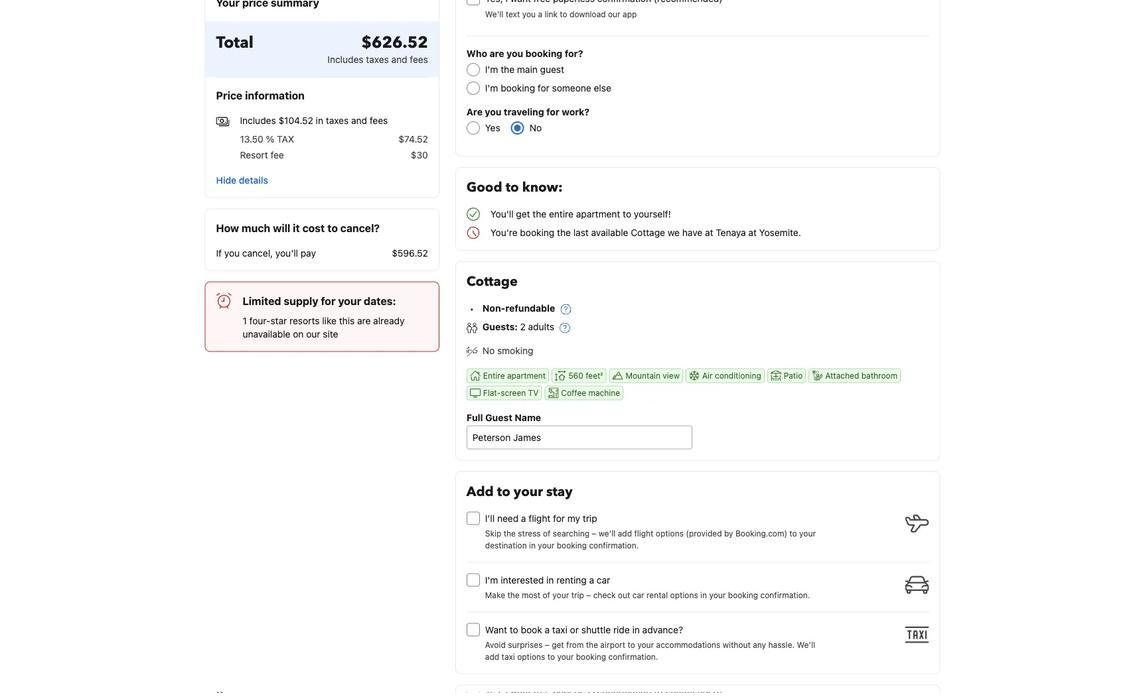 Task type: describe. For each thing, give the bounding box(es) containing it.
i'm for i'm the main guest
[[485, 64, 498, 75]]

limited supply  for your dates: status
[[205, 282, 439, 352]]

else
[[594, 83, 611, 94]]

flat-
[[483, 389, 501, 398]]

you'll get the entire apartment to yourself!
[[490, 209, 671, 220]]

how
[[216, 222, 239, 234]]

app
[[623, 9, 637, 19]]

cancel?
[[340, 222, 380, 234]]

options inside avoid surprises – get from the airport to your accommodations without any hassle. we'll add taxi options to your booking confirmation.
[[517, 653, 545, 662]]

0 vertical spatial cottage
[[631, 227, 665, 238]]

coffee machine
[[561, 389, 620, 398]]

in right rental on the bottom of the page
[[700, 591, 707, 601]]

we'll
[[599, 530, 616, 539]]

much
[[242, 222, 270, 234]]

know:
[[522, 179, 563, 197]]

of for renting
[[543, 591, 550, 601]]

on
[[293, 328, 304, 339]]

accommodations
[[656, 641, 721, 650]]

guest
[[540, 64, 564, 75]]

make the most of your trip – check out car rental options in your booking confirmation.
[[485, 591, 810, 601]]

star
[[271, 315, 287, 326]]

in right ride
[[632, 625, 640, 636]]

taxi inside avoid surprises – get from the airport to your accommodations without any hassle. we'll add taxi options to your booking confirmation.
[[502, 653, 515, 662]]

how much will it cost to cancel?
[[216, 222, 380, 234]]

$596.52
[[392, 248, 428, 258]]

supply
[[284, 295, 318, 307]]

non-
[[483, 303, 505, 314]]

you'll
[[490, 209, 514, 220]]

1 horizontal spatial car
[[632, 591, 644, 601]]

the inside avoid surprises – get from the airport to your accommodations without any hassle. we'll add taxi options to your booking confirmation.
[[586, 641, 598, 650]]

you're booking the last available cottage we have at tenaya at yosemite.
[[490, 227, 801, 238]]

patio
[[784, 371, 803, 381]]

– inside avoid surprises – get from the airport to your accommodations without any hassle. we'll add taxi options to your booking confirmation.
[[545, 641, 550, 650]]

unavailable
[[243, 328, 290, 339]]

your up the without
[[709, 591, 726, 601]]

13.50 % tax
[[240, 134, 294, 145]]

information
[[245, 89, 305, 102]]

your down 'renting'
[[553, 591, 569, 601]]

1 vertical spatial confirmation.
[[760, 591, 810, 601]]

0 vertical spatial we'll
[[485, 9, 503, 19]]

of for flight
[[543, 530, 551, 539]]

your down advance?
[[637, 641, 654, 650]]

(provided
[[686, 530, 722, 539]]

%
[[266, 134, 274, 145]]

hide details
[[216, 174, 268, 185]]

limited
[[243, 295, 281, 307]]

pay
[[301, 248, 316, 258]]

already
[[373, 315, 405, 326]]

get inside avoid surprises – get from the airport to your accommodations without any hassle. we'll add taxi options to your booking confirmation.
[[552, 641, 564, 650]]

to right add at the bottom left of the page
[[497, 483, 510, 501]]

1 four-star resorts like this are already unavailable on our site
[[243, 315, 405, 339]]

are you traveling for work?
[[467, 107, 590, 118]]

i'm the main guest
[[485, 64, 564, 75]]

the left most
[[507, 591, 520, 601]]

0 vertical spatial are
[[490, 48, 504, 59]]

0 vertical spatial fees
[[410, 54, 428, 65]]

full
[[467, 412, 483, 423]]

to down want to book a taxi or shuttle ride in advance?
[[547, 653, 555, 662]]

for?
[[565, 48, 583, 59]]

conditioning
[[715, 371, 761, 381]]

guests: 2 adults
[[483, 322, 554, 333]]

total
[[216, 32, 254, 53]]

your inside limited supply  for your dates: status
[[338, 295, 361, 307]]

dates:
[[364, 295, 396, 307]]

0 horizontal spatial flight
[[529, 513, 551, 524]]

searching
[[553, 530, 590, 539]]

who are you booking for?
[[467, 48, 583, 59]]

you right "text"
[[522, 9, 536, 19]]

main
[[517, 64, 538, 75]]

0 vertical spatial apartment
[[576, 209, 620, 220]]

shuttle
[[581, 625, 611, 636]]

add inside avoid surprises – get from the airport to your accommodations without any hassle. we'll add taxi options to your booking confirmation.
[[485, 653, 499, 662]]

options inside skip the stress of searching – we'll add flight options (provided by booking.com) to your destination in your booking confirmation.
[[656, 530, 684, 539]]

or
[[570, 625, 579, 636]]

full guest name
[[467, 412, 541, 423]]

guests:
[[483, 322, 518, 333]]

from
[[566, 641, 584, 650]]

1 horizontal spatial taxes
[[366, 54, 389, 65]]

– inside skip the stress of searching – we'll add flight options (provided by booking.com) to your destination in your booking confirmation.
[[592, 530, 596, 539]]

the left entire
[[533, 209, 547, 220]]

are
[[467, 107, 483, 118]]

for inside group
[[553, 513, 565, 524]]

$104.52
[[278, 115, 313, 126]]

you're
[[490, 227, 518, 238]]

for inside status
[[321, 295, 336, 307]]

resort fee
[[240, 150, 284, 161]]

hide
[[216, 174, 236, 185]]

details
[[239, 174, 268, 185]]

in left 'renting'
[[546, 575, 554, 586]]

cancel,
[[242, 248, 273, 258]]

bathroom
[[862, 371, 898, 381]]

booking up the without
[[728, 591, 758, 601]]

check
[[593, 591, 616, 601]]

to inside skip the stress of searching – we'll add flight options (provided by booking.com) to your destination in your booking confirmation.
[[790, 530, 797, 539]]

i'll need a flight for my trip
[[485, 513, 597, 524]]

for down guest
[[538, 83, 550, 94]]

your up i'll need a flight for my trip on the bottom
[[514, 483, 543, 501]]

view
[[663, 371, 680, 381]]

we'll text you a link to download our app
[[485, 9, 637, 19]]

group containing i'll need a flight for my trip
[[467, 507, 934, 664]]

$626.52
[[362, 32, 428, 53]]

your down the from on the bottom
[[557, 653, 574, 662]]

non-refundable
[[483, 303, 555, 314]]

renting
[[556, 575, 587, 586]]

last
[[573, 227, 589, 238]]

booking down entire
[[520, 227, 555, 238]]

need
[[497, 513, 519, 524]]

work?
[[562, 107, 590, 118]]

1 horizontal spatial –
[[586, 591, 591, 601]]

0 horizontal spatial taxes
[[326, 115, 349, 126]]

good to know:
[[467, 179, 563, 197]]

mountain view
[[626, 371, 680, 381]]

560 feet²
[[568, 371, 603, 381]]

avoid surprises – get from the airport to your accommodations without any hassle. we'll add taxi options to your booking confirmation.
[[485, 641, 815, 662]]

no for no
[[530, 122, 542, 133]]

adults
[[528, 322, 554, 333]]

our inside 1 four-star resorts like this are already unavailable on our site
[[306, 328, 320, 339]]

air
[[702, 371, 713, 381]]

ride
[[613, 625, 630, 636]]

attached
[[825, 371, 859, 381]]

refundable
[[505, 303, 555, 314]]

your right booking.com)
[[799, 530, 816, 539]]

i'm for i'm booking for someone else
[[485, 83, 498, 94]]

advance?
[[642, 625, 683, 636]]

want
[[485, 625, 507, 636]]

in right $104.52
[[316, 115, 323, 126]]

want to book a taxi or shuttle ride in advance?
[[485, 625, 683, 636]]



Task type: vqa. For each thing, say whether or not it's contained in the screenshot.
add within the Avoid surprises – get from the airport to your accommodations without any hassle. We'll add taxi options to your booking confirmation.
yes



Task type: locate. For each thing, give the bounding box(es) containing it.
are inside 1 four-star resorts like this are already unavailable on our site
[[357, 315, 371, 326]]

0 vertical spatial –
[[592, 530, 596, 539]]

skip
[[485, 530, 501, 539]]

group
[[467, 507, 934, 664]]

are
[[490, 48, 504, 59], [357, 315, 371, 326]]

available
[[591, 227, 628, 238]]

get
[[516, 209, 530, 220], [552, 641, 564, 650]]

your up this
[[338, 295, 361, 307]]

of
[[543, 530, 551, 539], [543, 591, 550, 601]]

–
[[592, 530, 596, 539], [586, 591, 591, 601], [545, 641, 550, 650]]

2 vertical spatial i'm
[[485, 575, 498, 586]]

i'll
[[485, 513, 495, 524]]

like
[[322, 315, 337, 326]]

1
[[243, 315, 247, 326]]

most
[[522, 591, 541, 601]]

yes
[[485, 122, 500, 133]]

attached bathroom
[[825, 371, 898, 381]]

0 vertical spatial i'm
[[485, 64, 498, 75]]

1 vertical spatial we'll
[[797, 641, 815, 650]]

1 vertical spatial taxi
[[502, 653, 515, 662]]

to right link
[[560, 9, 567, 19]]

1 vertical spatial cottage
[[467, 273, 518, 291]]

1 horizontal spatial no
[[530, 122, 542, 133]]

•
[[470, 303, 474, 314]]

– left we'll on the bottom of the page
[[592, 530, 596, 539]]

to down ride
[[628, 641, 635, 650]]

Full Guest Name text field
[[467, 426, 693, 450]]

add to your stay
[[467, 483, 573, 501]]

at right tenaya
[[748, 227, 757, 238]]

taxes
[[366, 54, 389, 65], [326, 115, 349, 126]]

1 horizontal spatial and
[[391, 54, 407, 65]]

car
[[597, 575, 610, 586], [632, 591, 644, 601]]

the up "destination" at left bottom
[[504, 530, 516, 539]]

1 vertical spatial get
[[552, 641, 564, 650]]

booking down searching
[[557, 541, 587, 551]]

avoid
[[485, 641, 506, 650]]

someone
[[552, 83, 591, 94]]

1 vertical spatial of
[[543, 591, 550, 601]]

1 horizontal spatial cottage
[[631, 227, 665, 238]]

our right on
[[306, 328, 320, 339]]

price information
[[216, 89, 305, 102]]

taxi down avoid
[[502, 653, 515, 662]]

yosemite.
[[759, 227, 801, 238]]

1 vertical spatial trip
[[571, 591, 584, 601]]

1 vertical spatial fees
[[370, 115, 388, 126]]

a right book
[[545, 625, 550, 636]]

0 vertical spatial of
[[543, 530, 551, 539]]

stress
[[518, 530, 541, 539]]

for left my
[[553, 513, 565, 524]]

screen
[[501, 389, 526, 398]]

1 horizontal spatial get
[[552, 641, 564, 650]]

and right $104.52
[[351, 115, 367, 126]]

0 vertical spatial trip
[[583, 513, 597, 524]]

we'll right hassle.
[[797, 641, 815, 650]]

who are you booking for? element
[[467, 47, 929, 95]]

cost
[[302, 222, 325, 234]]

and
[[391, 54, 407, 65], [351, 115, 367, 126]]

2 of from the top
[[543, 591, 550, 601]]

0 horizontal spatial fees
[[370, 115, 388, 126]]

at
[[705, 227, 713, 238], [748, 227, 757, 238]]

the left main
[[501, 64, 515, 75]]

it
[[293, 222, 300, 234]]

0 vertical spatial taxes
[[366, 54, 389, 65]]

we'll left "text"
[[485, 9, 503, 19]]

of inside skip the stress of searching – we'll add flight options (provided by booking.com) to your destination in your booking confirmation.
[[543, 530, 551, 539]]

fees down $626.52
[[410, 54, 428, 65]]

tax
[[277, 134, 294, 145]]

0 horizontal spatial add
[[485, 653, 499, 662]]

1 vertical spatial options
[[670, 591, 698, 601]]

this
[[339, 315, 355, 326]]

add inside skip the stress of searching – we'll add flight options (provided by booking.com) to your destination in your booking confirmation.
[[618, 530, 632, 539]]

0 horizontal spatial apartment
[[507, 371, 546, 381]]

0 horizontal spatial are
[[357, 315, 371, 326]]

fee
[[271, 150, 284, 161]]

0 horizontal spatial cottage
[[467, 273, 518, 291]]

1 vertical spatial car
[[632, 591, 644, 601]]

get right you'll
[[516, 209, 530, 220]]

name
[[515, 412, 541, 423]]

booking up guest
[[526, 48, 563, 59]]

a right need at the bottom left of page
[[521, 513, 526, 524]]

1 vertical spatial add
[[485, 653, 499, 662]]

1 horizontal spatial add
[[618, 530, 632, 539]]

1 vertical spatial includes
[[240, 115, 276, 126]]

car right the out
[[632, 591, 644, 601]]

booking inside avoid surprises – get from the airport to your accommodations without any hassle. we'll add taxi options to your booking confirmation.
[[576, 653, 606, 662]]

have
[[682, 227, 703, 238]]

coffee
[[561, 389, 586, 398]]

to right cost
[[327, 222, 338, 234]]

your down 'stress'
[[538, 541, 555, 551]]

– right surprises
[[545, 641, 550, 650]]

2 vertical spatial options
[[517, 653, 545, 662]]

are right who
[[490, 48, 504, 59]]

to right booking.com)
[[790, 530, 797, 539]]

0 horizontal spatial our
[[306, 328, 320, 339]]

0 vertical spatial get
[[516, 209, 530, 220]]

a up check
[[589, 575, 594, 586]]

0 vertical spatial car
[[597, 575, 610, 586]]

air conditioning
[[702, 371, 761, 381]]

site
[[323, 328, 338, 339]]

1 vertical spatial our
[[306, 328, 320, 339]]

1 horizontal spatial includes
[[328, 54, 364, 65]]

1 at from the left
[[705, 227, 713, 238]]

in inside skip the stress of searching – we'll add flight options (provided by booking.com) to your destination in your booking confirmation.
[[529, 541, 536, 551]]

fees down includes taxes and fees
[[370, 115, 388, 126]]

machine
[[589, 389, 620, 398]]

1 vertical spatial taxes
[[326, 115, 349, 126]]

2 at from the left
[[748, 227, 757, 238]]

cottage down yourself!
[[631, 227, 665, 238]]

the inside who are you booking for? element
[[501, 64, 515, 75]]

includes down $626.52
[[328, 54, 364, 65]]

1 horizontal spatial fees
[[410, 54, 428, 65]]

0 vertical spatial flight
[[529, 513, 551, 524]]

i'm for i'm interested in renting a car
[[485, 575, 498, 586]]

1 horizontal spatial our
[[608, 9, 621, 19]]

hassle.
[[768, 641, 795, 650]]

the down shuttle
[[586, 641, 598, 650]]

in
[[316, 115, 323, 126], [529, 541, 536, 551], [546, 575, 554, 586], [700, 591, 707, 601], [632, 625, 640, 636]]

1 vertical spatial no
[[483, 346, 495, 357]]

0 horizontal spatial includes
[[240, 115, 276, 126]]

1 vertical spatial i'm
[[485, 83, 498, 94]]

i'm inside group
[[485, 575, 498, 586]]

1 vertical spatial apartment
[[507, 371, 546, 381]]

includes for includes taxes and fees
[[328, 54, 364, 65]]

and down $626.52
[[391, 54, 407, 65]]

who
[[467, 48, 487, 59]]

1 i'm from the top
[[485, 64, 498, 75]]

for left work?
[[546, 107, 560, 118]]

booking inside skip the stress of searching – we'll add flight options (provided by booking.com) to your destination in your booking confirmation.
[[557, 541, 587, 551]]

– left check
[[586, 591, 591, 601]]

confirmation. inside avoid surprises – get from the airport to your accommodations without any hassle. we'll add taxi options to your booking confirmation.
[[608, 653, 658, 662]]

book
[[521, 625, 542, 636]]

2 horizontal spatial –
[[592, 530, 596, 539]]

2 i'm from the top
[[485, 83, 498, 94]]

taxes down $626.52
[[366, 54, 389, 65]]

trip right my
[[583, 513, 597, 524]]

1 horizontal spatial are
[[490, 48, 504, 59]]

booking down "i'm the main guest"
[[501, 83, 535, 94]]

traveling
[[504, 107, 544, 118]]

are you traveling for work? element
[[456, 106, 929, 135]]

to left yourself!
[[623, 209, 631, 220]]

we'll inside avoid surprises – get from the airport to your accommodations without any hassle. we'll add taxi options to your booking confirmation.
[[797, 641, 815, 650]]

1 vertical spatial are
[[357, 315, 371, 326]]

2
[[520, 322, 526, 333]]

no for no smoking
[[483, 346, 495, 357]]

confirmation. inside skip the stress of searching – we'll add flight options (provided by booking.com) to your destination in your booking confirmation.
[[589, 541, 639, 551]]

includes $104.52 in taxes and fees
[[240, 115, 388, 126]]

any
[[753, 641, 766, 650]]

interested
[[501, 575, 544, 586]]

2 vertical spatial –
[[545, 641, 550, 650]]

0 horizontal spatial at
[[705, 227, 713, 238]]

0 horizontal spatial and
[[351, 115, 367, 126]]

0 vertical spatial add
[[618, 530, 632, 539]]

my
[[567, 513, 580, 524]]

car up check
[[597, 575, 610, 586]]

you right if
[[224, 248, 240, 258]]

1 of from the top
[[543, 530, 551, 539]]

of right most
[[543, 591, 550, 601]]

0 horizontal spatial get
[[516, 209, 530, 220]]

0 vertical spatial includes
[[328, 54, 364, 65]]

are right this
[[357, 315, 371, 326]]

no down are you traveling for work? on the top of the page
[[530, 122, 542, 133]]

the left last
[[557, 227, 571, 238]]

get left the from on the bottom
[[552, 641, 564, 650]]

0 vertical spatial options
[[656, 530, 684, 539]]

four-
[[249, 315, 271, 326]]

no inside are you traveling for work? element
[[530, 122, 542, 133]]

includes taxes and fees
[[328, 54, 428, 65]]

add down avoid
[[485, 653, 499, 662]]

flight up 'stress'
[[529, 513, 551, 524]]

airport
[[600, 641, 625, 650]]

0 vertical spatial and
[[391, 54, 407, 65]]

0 vertical spatial confirmation.
[[589, 541, 639, 551]]

0 vertical spatial our
[[608, 9, 621, 19]]

resorts
[[289, 315, 320, 326]]

you up yes
[[485, 107, 502, 118]]

1 horizontal spatial flight
[[634, 530, 654, 539]]

taxes right $104.52
[[326, 115, 349, 126]]

confirmation. down we'll on the bottom of the page
[[589, 541, 639, 551]]

without
[[723, 641, 751, 650]]

0 horizontal spatial –
[[545, 641, 550, 650]]

0 vertical spatial no
[[530, 122, 542, 133]]

confirmation. up hassle.
[[760, 591, 810, 601]]

by
[[724, 530, 733, 539]]

1 vertical spatial flight
[[634, 530, 654, 539]]

1 horizontal spatial apartment
[[576, 209, 620, 220]]

link
[[545, 9, 558, 19]]

flight right we'll on the bottom of the page
[[634, 530, 654, 539]]

0 horizontal spatial car
[[597, 575, 610, 586]]

add
[[467, 483, 494, 501]]

a left link
[[538, 9, 542, 19]]

0 vertical spatial taxi
[[552, 625, 568, 636]]

out
[[618, 591, 630, 601]]

1 horizontal spatial at
[[748, 227, 757, 238]]

no
[[530, 122, 542, 133], [483, 346, 495, 357]]

to left book
[[510, 625, 518, 636]]

options left (provided
[[656, 530, 684, 539]]

of down i'll need a flight for my trip on the bottom
[[543, 530, 551, 539]]

taxi left or at the bottom of page
[[552, 625, 568, 636]]

for up like
[[321, 295, 336, 307]]

1 vertical spatial and
[[351, 115, 367, 126]]

no up entire
[[483, 346, 495, 357]]

stay
[[546, 483, 573, 501]]

to right good
[[506, 179, 519, 197]]

cottage up non-
[[467, 273, 518, 291]]

1 horizontal spatial taxi
[[552, 625, 568, 636]]

options right rental on the bottom of the page
[[670, 591, 698, 601]]

includes up '13.50'
[[240, 115, 276, 126]]

you up "i'm the main guest"
[[507, 48, 523, 59]]

0 horizontal spatial we'll
[[485, 9, 503, 19]]

our left app
[[608, 9, 621, 19]]

apartment up available
[[576, 209, 620, 220]]

entire
[[549, 209, 574, 220]]

flight inside skip the stress of searching – we'll add flight options (provided by booking.com) to your destination in your booking confirmation.
[[634, 530, 654, 539]]

3 i'm from the top
[[485, 575, 498, 586]]

0 horizontal spatial no
[[483, 346, 495, 357]]

the inside skip the stress of searching – we'll add flight options (provided by booking.com) to your destination in your booking confirmation.
[[504, 530, 516, 539]]

rental
[[647, 591, 668, 601]]

confirmation. down airport
[[608, 653, 658, 662]]

2 vertical spatial confirmation.
[[608, 653, 658, 662]]

0 horizontal spatial taxi
[[502, 653, 515, 662]]

1 horizontal spatial we'll
[[797, 641, 815, 650]]

guest
[[485, 412, 512, 423]]

booking down the from on the bottom
[[576, 653, 606, 662]]

at right have
[[705, 227, 713, 238]]

resort
[[240, 150, 268, 161]]

includes for includes $104.52 in taxes and fees
[[240, 115, 276, 126]]

add right we'll on the bottom of the page
[[618, 530, 632, 539]]

entire
[[483, 371, 505, 381]]

1 vertical spatial –
[[586, 591, 591, 601]]

trip down 'renting'
[[571, 591, 584, 601]]

i'm interested in renting a car
[[485, 575, 610, 586]]

confirmation.
[[589, 541, 639, 551], [760, 591, 810, 601], [608, 653, 658, 662]]

in down 'stress'
[[529, 541, 536, 551]]

make
[[485, 591, 505, 601]]

options down surprises
[[517, 653, 545, 662]]

apartment up tv
[[507, 371, 546, 381]]



